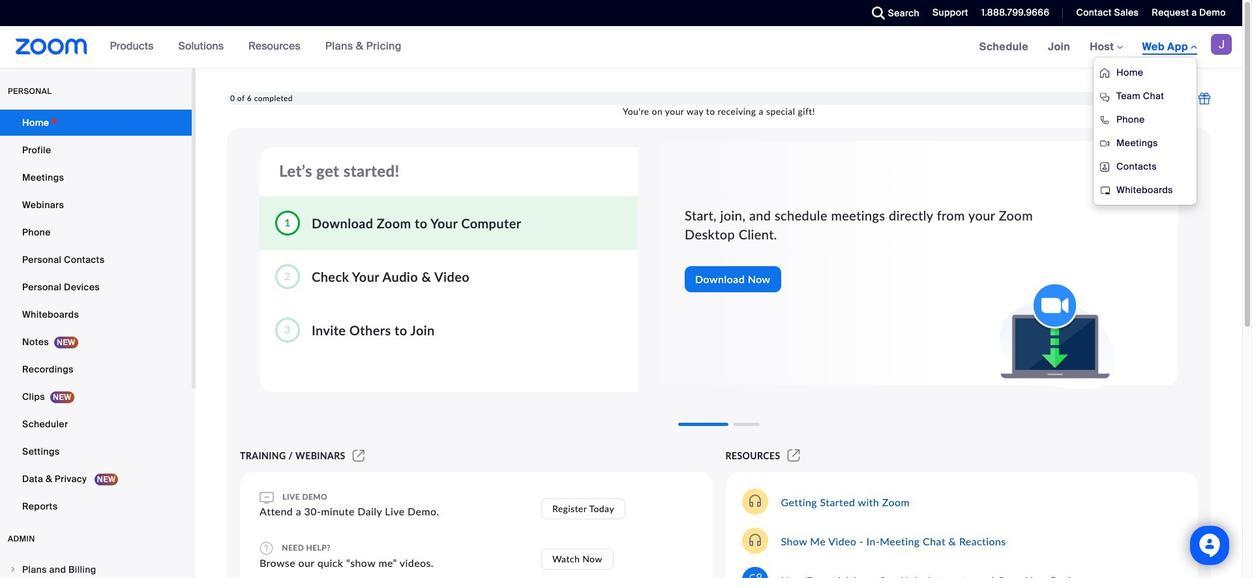 Task type: locate. For each thing, give the bounding box(es) containing it.
window new image
[[351, 450, 367, 461], [786, 450, 803, 461]]

0 horizontal spatial window new image
[[351, 450, 367, 461]]

banner
[[0, 26, 1243, 206]]

zoom logo image
[[16, 38, 87, 55]]

menu item
[[0, 557, 192, 578]]

1 horizontal spatial window new image
[[786, 450, 803, 461]]

profile picture image
[[1212, 34, 1233, 55]]

right image
[[9, 566, 17, 574]]



Task type: vqa. For each thing, say whether or not it's contained in the screenshot.
Personal Menu menu
yes



Task type: describe. For each thing, give the bounding box(es) containing it.
meetings navigation
[[970, 26, 1243, 206]]

product information navigation
[[100, 26, 412, 68]]

personal menu menu
[[0, 110, 192, 521]]

2 window new image from the left
[[786, 450, 803, 461]]

1 window new image from the left
[[351, 450, 367, 461]]



